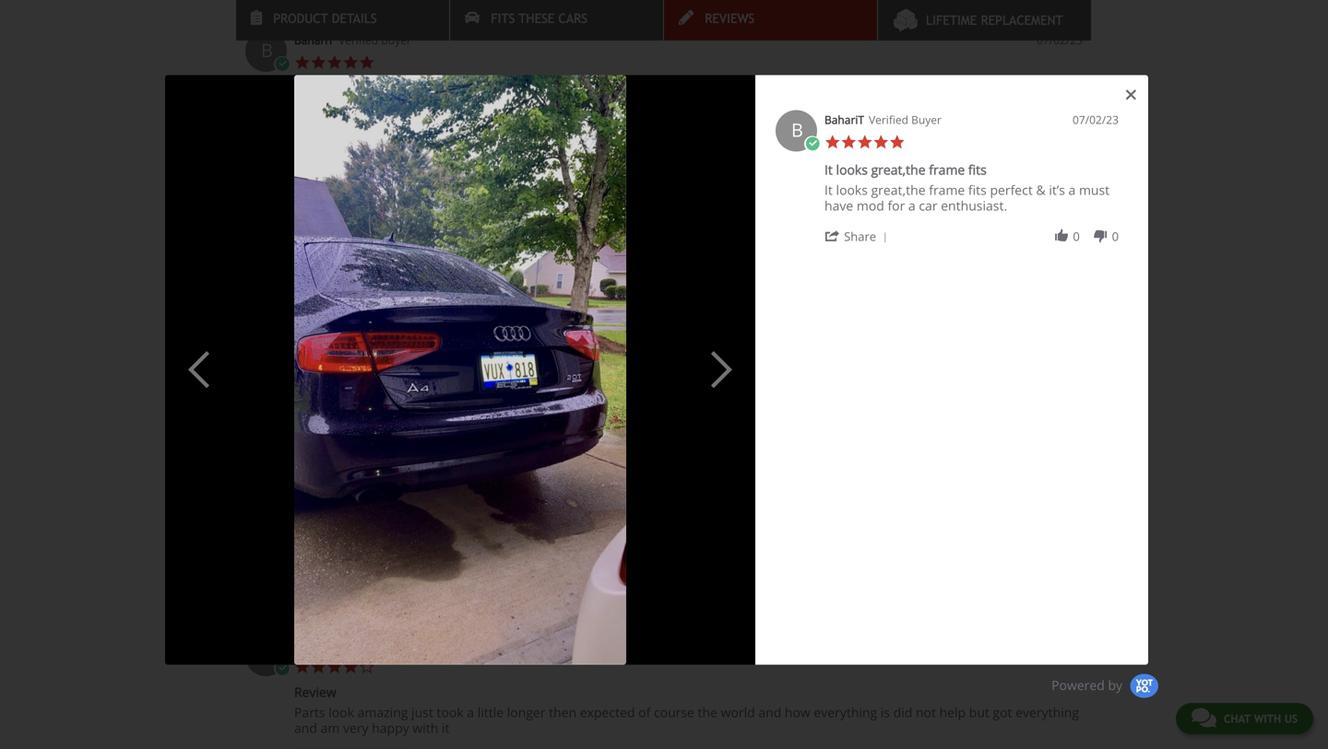 Task type: describe. For each thing, give the bounding box(es) containing it.
us
[[1285, 713, 1298, 726]]

baharit inside tab panel
[[294, 32, 334, 48]]

review date 07/02/23 element for "verified buyer" heading related to circle checkmark icon
[[1037, 32, 1083, 48]]

07/02/23 for circle checkmark image corresponding to it looks great,the frame fits
[[1073, 112, 1119, 127]]

0 horizontal spatial product
[[273, 11, 328, 26]]

lifetime replacement link
[[878, 0, 1091, 41]]

with inside chat with us link
[[1254, 713, 1281, 726]]

image of review by lancel633 on  2 jan 2022 number 1 image
[[294, 431, 414, 551]]

course
[[654, 704, 694, 722]]

area
[[523, 402, 550, 419]]

share button
[[825, 227, 894, 245]]

how inside "review parts look amazing just took a little longer then expected of course the world and how everything is did not help but got everything and am very happy with it"
[[785, 704, 811, 722]]

lancel633 verified buyer
[[294, 335, 427, 350]]

chat with us
[[1224, 713, 1298, 726]]

a inside great product gives a nice touch to the license plate area and was very good quality for how cheap it was
[[330, 402, 337, 419]]

list inside tab panel
[[294, 129, 1083, 259]]

product details
[[273, 11, 377, 26]]

2 horizontal spatial and
[[758, 704, 781, 722]]

great
[[294, 382, 328, 399]]

fits these cars link
[[450, 0, 663, 41]]

how inside great product gives a nice touch to the license plate area and was very good quality for how cheap it was
[[734, 402, 760, 419]]

little
[[477, 704, 504, 722]]

s
[[262, 643, 272, 668]]

it's inside tab panel
[[519, 99, 535, 117]]

parts
[[294, 704, 325, 722]]

enthusiast. inside tab panel
[[699, 99, 765, 117]]

image of review by baharit on  2 jul 2023 number 2 image
[[424, 129, 544, 249]]

have inside image taken by baharit of product ecs tuning license plate frame - white "dialog"
[[825, 197, 853, 214]]

review
[[294, 684, 336, 702]]

gives
[[294, 402, 327, 419]]

btn small image
[[1131, 675, 1158, 698]]

verified for it looks great,the frame fits 'heading' within the image taken by baharit of product ecs tuning license plate frame - white "dialog"
[[869, 112, 908, 127]]

image taken by baharit of product ecs tuning license plate frame - white dialog
[[0, 0, 1328, 750]]

tab panel containing b
[[236, 21, 1092, 750]]

a inside "review parts look amazing just took a little longer then expected of course the world and how everything is did not help but got everything and am very happy with it"
[[467, 704, 474, 722]]

review parts look amazing just took a little longer then expected of course the world and how everything is did not help but got everything and am very happy with it
[[294, 684, 1079, 738]]

b for circle checkmark image corresponding to it looks great,the frame fits
[[791, 117, 803, 142]]

and inside great product gives a nice touch to the license plate area and was very good quality for how cheap it was
[[554, 402, 577, 419]]

review date 07/02/23 element for "verified buyer" heading in image taken by baharit of product ecs tuning license plate frame - white "dialog"
[[1073, 112, 1119, 128]]

not
[[916, 704, 936, 722]]

& inside tab panel
[[506, 99, 515, 117]]

details
[[332, 11, 377, 26]]

group inside image taken by baharit of product ecs tuning license plate frame - white "dialog"
[[1044, 228, 1119, 245]]

video of review by baharit on  2 jul 2023 number 1 image
[[294, 129, 414, 249]]

perfect inside image taken by baharit of product ecs tuning license plate frame - white "dialog"
[[990, 181, 1033, 199]]

nice
[[341, 402, 365, 419]]

the inside "review parts look amazing just took a little longer then expected of course the world and how everything is did not help but got everything and am very happy with it"
[[698, 704, 718, 722]]

is
[[881, 704, 890, 722]]

verified for review heading
[[359, 638, 399, 653]]

amazing
[[357, 704, 408, 722]]

baharit verified buyer for "verified buyer" heading in image taken by baharit of product ecs tuning license plate frame - white "dialog"
[[825, 112, 942, 127]]

chat
[[1224, 713, 1251, 726]]

verified buyer heading for circle checkmark image associated with review
[[359, 638, 432, 653]]

look
[[329, 704, 354, 722]]

circle checkmark image for review
[[274, 661, 290, 678]]

lancel633
[[294, 335, 349, 350]]

stevenk290
[[294, 638, 355, 653]]

reviews link
[[664, 0, 877, 41]]

fits these cars
[[491, 11, 588, 26]]

circle checkmark image for it looks great,the frame fits
[[804, 136, 820, 152]]

empty star image
[[359, 660, 375, 676]]

license
[[445, 402, 486, 419]]

by
[[1108, 677, 1123, 694]]

just
[[411, 704, 433, 722]]

replacement
[[981, 13, 1063, 28]]

powered by
[[1052, 677, 1126, 694]]

07/02/23 for circle checkmark icon
[[1037, 32, 1083, 48]]

stevenk290 verified buyer
[[294, 638, 432, 653]]

verified for great product heading
[[354, 335, 393, 350]]

2 was from the left
[[814, 402, 837, 419]]

took
[[437, 704, 464, 722]]

great product gives a nice touch to the license plate area and was very good quality for how cheap it was
[[294, 382, 837, 419]]

help
[[939, 704, 966, 722]]

1 0 from the left
[[1073, 228, 1080, 245]]

car inside image taken by baharit of product ecs tuning license plate frame - white "dialog"
[[919, 197, 938, 214]]

product inside great product gives a nice touch to the license plate area and was very good quality for how cheap it was
[[331, 382, 379, 399]]

it looks great,the frame fits heading for "verified buyer" heading in image taken by baharit of product ecs tuning license plate frame - white "dialog"
[[825, 161, 987, 182]]

fits
[[491, 11, 515, 26]]



Task type: locate. For each thing, give the bounding box(es) containing it.
0 vertical spatial baharit
[[294, 32, 334, 48]]

it looks great,the frame fits it looks great,the frame fits perfect & it's a must have mod for a car enthusiast. inside image taken by baharit of product ecs tuning license plate frame - white "dialog"
[[825, 161, 1110, 214]]

1 horizontal spatial product
[[331, 382, 379, 399]]

0 horizontal spatial car
[[677, 99, 696, 117]]

verified buyer heading inside image taken by baharit of product ecs tuning license plate frame - white "dialog"
[[869, 112, 942, 128]]

verified buyer heading for circle checkmark icon
[[338, 32, 411, 48]]

did
[[893, 704, 912, 722]]

was
[[580, 402, 603, 419], [814, 402, 837, 419]]

was right cheap
[[814, 402, 837, 419]]

it looks great,the frame fits heading inside image taken by baharit of product ecs tuning license plate frame - white "dialog"
[[825, 161, 987, 182]]

for
[[646, 99, 663, 117], [888, 197, 905, 214], [713, 402, 731, 419]]

0 vertical spatial it looks great,the frame fits it looks great,the frame fits perfect & it's a must have mod for a car enthusiast.
[[294, 79, 765, 117]]

circle checkmark image
[[274, 56, 290, 73]]

1 horizontal spatial it looks great,the frame fits it looks great,the frame fits perfect & it's a must have mod for a car enthusiast.
[[825, 161, 1110, 214]]

the inside great product gives a nice touch to the license plate area and was very good quality for how cheap it was
[[422, 402, 442, 419]]

happy
[[372, 720, 409, 738]]

share image
[[825, 228, 841, 244]]

perfect
[[460, 99, 503, 117], [990, 181, 1033, 199]]

2 vertical spatial for
[[713, 402, 731, 419]]

baharit verified buyer inside image taken by baharit of product ecs tuning license plate frame - white "dialog"
[[825, 112, 942, 127]]

0 horizontal spatial baharit
[[294, 32, 334, 48]]

vote down image taken by baharit of product ecs tuning license plate frame - white image
[[1092, 228, 1109, 244]]

0 vertical spatial 07/02/23
[[1037, 32, 1083, 48]]

star image
[[294, 55, 310, 71], [343, 55, 359, 71], [825, 134, 841, 150], [841, 134, 857, 150], [857, 134, 873, 150], [873, 134, 889, 150], [294, 357, 310, 373], [310, 357, 327, 373], [327, 357, 343, 373], [359, 357, 375, 373], [294, 660, 310, 676]]

it's
[[519, 99, 535, 117], [1049, 181, 1065, 199]]

1 horizontal spatial everything
[[1016, 704, 1079, 722]]

review date 07/02/23 element inside tab panel
[[1037, 32, 1083, 48]]

review heading
[[294, 684, 336, 705]]

0 horizontal spatial with
[[413, 720, 438, 738]]

review date 07/02/23 element
[[1037, 32, 1083, 48], [1073, 112, 1119, 128]]

0 horizontal spatial have
[[583, 99, 612, 117]]

these
[[519, 11, 555, 26]]

0 horizontal spatial it's
[[519, 99, 535, 117]]

but
[[969, 704, 990, 722]]

very left good
[[607, 402, 632, 419]]

1 horizontal spatial mod
[[857, 197, 884, 214]]

0 vertical spatial how
[[734, 402, 760, 419]]

touch
[[369, 402, 403, 419]]

have
[[583, 99, 612, 117], [825, 197, 853, 214]]

longer
[[507, 704, 546, 722]]

0 vertical spatial the
[[422, 402, 442, 419]]

0 horizontal spatial enthusiast.
[[699, 99, 765, 117]]

product
[[273, 11, 328, 26], [331, 382, 379, 399]]

0 horizontal spatial it looks great,the frame fits heading
[[294, 79, 456, 100]]

0 horizontal spatial b
[[261, 38, 273, 63]]

07/02/23 inside tab panel
[[1037, 32, 1083, 48]]

how left cheap
[[734, 402, 760, 419]]

1 vertical spatial baharit verified buyer
[[825, 112, 942, 127]]

must up vote down image taken by baharit of product ecs tuning license plate frame - white
[[1079, 181, 1110, 199]]

1 vertical spatial the
[[698, 704, 718, 722]]

then
[[549, 704, 577, 722]]

it inside great product gives a nice touch to the license plate area and was very good quality for how cheap it was
[[803, 402, 811, 419]]

0 vertical spatial enthusiast.
[[699, 99, 765, 117]]

product up circle checkmark icon
[[273, 11, 328, 26]]

0 vertical spatial car
[[677, 99, 696, 117]]

and left am at the left bottom of page
[[294, 720, 317, 738]]

2 horizontal spatial for
[[888, 197, 905, 214]]

1 horizontal spatial baharit
[[825, 112, 864, 127]]

the left world
[[698, 704, 718, 722]]

product up nice
[[331, 382, 379, 399]]

was right area
[[580, 402, 603, 419]]

baharit
[[294, 32, 334, 48], [825, 112, 864, 127]]

reviews
[[705, 11, 755, 26]]

& inside image taken by baharit of product ecs tuning license plate frame - white "dialog"
[[1036, 181, 1046, 199]]

must down fits these cars link
[[549, 99, 579, 117]]

looks
[[306, 79, 338, 97], [306, 99, 338, 117], [836, 161, 868, 178], [836, 181, 868, 199]]

0 right the vote up image taken by baharit of product ecs tuning license plate frame - white
[[1073, 228, 1080, 245]]

0 vertical spatial very
[[607, 402, 632, 419]]

0 horizontal spatial it
[[442, 720, 450, 738]]

lifetime replacement
[[926, 13, 1063, 28]]

it looks great,the frame fits heading for "verified buyer" heading related to circle checkmark icon
[[294, 79, 456, 100]]

0 horizontal spatial &
[[506, 99, 515, 117]]

with right happy
[[413, 720, 438, 738]]

0 vertical spatial must
[[549, 99, 579, 117]]

07/02/23
[[1037, 32, 1083, 48], [1073, 112, 1119, 127]]

circle checkmark image
[[804, 136, 820, 152], [274, 359, 290, 375], [274, 661, 290, 678]]

1 horizontal spatial and
[[554, 402, 577, 419]]

car inside tab panel
[[677, 99, 696, 117]]

mod inside image taken by baharit of product ecs tuning license plate frame - white "dialog"
[[857, 197, 884, 214]]

with inside "review parts look amazing just took a little longer then expected of course the world and how everything is did not help but got everything and am very happy with it"
[[413, 720, 438, 738]]

very inside "review parts look amazing just took a little longer then expected of course the world and how everything is did not help but got everything and am very happy with it"
[[343, 720, 369, 738]]

must inside image taken by baharit of product ecs tuning license plate frame - white "dialog"
[[1079, 181, 1110, 199]]

group containing 0
[[1044, 228, 1119, 245]]

enthusiast. inside image taken by baharit of product ecs tuning license plate frame - white "dialog"
[[941, 197, 1007, 214]]

1 horizontal spatial it's
[[1049, 181, 1065, 199]]

it looks great,the frame fits heading
[[294, 79, 456, 100], [825, 161, 987, 182]]

verified for it looks great,the frame fits 'heading' within tab panel
[[338, 32, 378, 48]]

baharit verified buyer for "verified buyer" heading related to circle checkmark icon
[[294, 32, 411, 48]]

it looks great,the frame fits it looks great,the frame fits perfect & it's a must have mod for a car enthusiast. inside tab panel
[[294, 79, 765, 117]]

the
[[422, 402, 442, 419], [698, 704, 718, 722]]

1 vertical spatial &
[[1036, 181, 1046, 199]]

1 vertical spatial enthusiast.
[[941, 197, 1007, 214]]

it's inside image taken by baharit of product ecs tuning license plate frame - white "dialog"
[[1049, 181, 1065, 199]]

1 horizontal spatial was
[[814, 402, 837, 419]]

am
[[321, 720, 340, 738]]

it looks great,the frame fits heading down 'details'
[[294, 79, 456, 100]]

1 vertical spatial 07/02/23
[[1073, 112, 1119, 127]]

0 horizontal spatial for
[[646, 99, 663, 117]]

star image
[[310, 55, 327, 71], [327, 55, 343, 71], [359, 55, 375, 71], [889, 134, 905, 150], [343, 357, 359, 373], [310, 660, 327, 676], [327, 660, 343, 676], [343, 660, 359, 676]]

1 vertical spatial review date 07/02/23 element
[[1073, 112, 1119, 128]]

great product heading
[[294, 382, 379, 403]]

0 vertical spatial b
[[261, 38, 273, 63]]

1 horizontal spatial it looks great,the frame fits heading
[[825, 161, 987, 182]]

mod inside tab panel
[[615, 99, 643, 117]]

it looks great,the frame fits it looks great,the frame fits perfect & it's a must have mod for a car enthusiast.
[[294, 79, 765, 117], [825, 161, 1110, 214]]

must
[[549, 99, 579, 117], [1079, 181, 1110, 199]]

review date 07/02/23 element inside image taken by baharit of product ecs tuning license plate frame - white "dialog"
[[1073, 112, 1119, 128]]

1 vertical spatial car
[[919, 197, 938, 214]]

0 vertical spatial mod
[[615, 99, 643, 117]]

cheap
[[763, 402, 799, 419]]

and right world
[[758, 704, 781, 722]]

1 horizontal spatial car
[[919, 197, 938, 214]]

1 horizontal spatial with
[[1254, 713, 1281, 726]]

enthusiast.
[[699, 99, 765, 117], [941, 197, 1007, 214]]

to
[[406, 402, 419, 419]]

everything down powered
[[1016, 704, 1079, 722]]

0 horizontal spatial was
[[580, 402, 603, 419]]

cars
[[559, 11, 588, 26]]

1 horizontal spatial must
[[1079, 181, 1110, 199]]

0 vertical spatial product
[[273, 11, 328, 26]]

2 vertical spatial circle checkmark image
[[274, 661, 290, 678]]

plate
[[490, 402, 520, 419]]

b
[[261, 38, 273, 63], [791, 117, 803, 142]]

lifetime
[[926, 13, 977, 28]]

1 horizontal spatial the
[[698, 704, 718, 722]]

and
[[554, 402, 577, 419], [758, 704, 781, 722], [294, 720, 317, 738]]

1 horizontal spatial have
[[825, 197, 853, 214]]

1 horizontal spatial very
[[607, 402, 632, 419]]

baharit verified buyer
[[294, 32, 411, 48], [825, 112, 942, 127]]

verified buyer heading for circle checkmark image corresponding to it looks great,the frame fits
[[869, 112, 942, 128]]

1 vertical spatial very
[[343, 720, 369, 738]]

1 vertical spatial it
[[442, 720, 450, 738]]

baharit verified buyer inside tab panel
[[294, 32, 411, 48]]

1 horizontal spatial baharit verified buyer
[[825, 112, 942, 127]]

it looks great,the frame fits heading up seperator image
[[825, 161, 987, 182]]

0 vertical spatial baharit verified buyer
[[294, 32, 411, 48]]

quality
[[669, 402, 710, 419]]

how right world
[[785, 704, 811, 722]]

0 vertical spatial perfect
[[460, 99, 503, 117]]

1 vertical spatial have
[[825, 197, 853, 214]]

0 vertical spatial it
[[803, 402, 811, 419]]

it looks great,the frame fits heading inside tab panel
[[294, 79, 456, 100]]

very right am at the left bottom of page
[[343, 720, 369, 738]]

0 vertical spatial &
[[506, 99, 515, 117]]

buyer
[[381, 32, 411, 48], [911, 112, 942, 127], [396, 335, 427, 350], [402, 638, 432, 653]]

1 vertical spatial must
[[1079, 181, 1110, 199]]

tab panel
[[245, 0, 1083, 21], [236, 21, 1092, 750]]

world
[[721, 704, 755, 722]]

it right cheap
[[803, 402, 811, 419]]

07/02/23 inside image taken by baharit of product ecs tuning license plate frame - white "dialog"
[[1073, 112, 1119, 127]]

it's down these
[[519, 99, 535, 117]]

for inside image taken by baharit of product ecs tuning license plate frame - white "dialog"
[[888, 197, 905, 214]]

b for circle checkmark icon
[[261, 38, 273, 63]]

0 horizontal spatial the
[[422, 402, 442, 419]]

1 horizontal spatial &
[[1036, 181, 1046, 199]]

1 horizontal spatial 0
[[1112, 228, 1119, 245]]

0 vertical spatial for
[[646, 99, 663, 117]]

1 vertical spatial product
[[331, 382, 379, 399]]

1 vertical spatial it looks great,the frame fits heading
[[825, 161, 987, 182]]

good
[[635, 402, 666, 419]]

0 horizontal spatial very
[[343, 720, 369, 738]]

frame
[[399, 79, 435, 97], [399, 99, 435, 117], [929, 161, 965, 178], [929, 181, 965, 199]]

car
[[677, 99, 696, 117], [919, 197, 938, 214]]

very inside great product gives a nice touch to the license plate area and was very good quality for how cheap it was
[[607, 402, 632, 419]]

0 horizontal spatial how
[[734, 402, 760, 419]]

list item
[[294, 129, 414, 249], [424, 129, 544, 249], [294, 431, 414, 551]]

very
[[607, 402, 632, 419], [343, 720, 369, 738]]

0 vertical spatial have
[[583, 99, 612, 117]]

a
[[538, 99, 545, 117], [667, 99, 674, 117], [1069, 181, 1076, 199], [908, 197, 916, 214], [330, 402, 337, 419], [467, 704, 474, 722]]

1 vertical spatial how
[[785, 704, 811, 722]]

everything left is
[[814, 704, 877, 722]]

1 horizontal spatial how
[[785, 704, 811, 722]]

for inside great product gives a nice touch to the license plate area and was very good quality for how cheap it was
[[713, 402, 731, 419]]

powered by link
[[1052, 675, 1163, 698]]

1 everything from the left
[[814, 704, 877, 722]]

1 vertical spatial mod
[[857, 197, 884, 214]]

b inside tab panel
[[261, 38, 273, 63]]

fits
[[438, 79, 456, 97], [438, 99, 456, 117], [968, 161, 987, 178], [968, 181, 987, 199]]

it's up the vote up image taken by baharit of product ecs tuning license plate frame - white
[[1049, 181, 1065, 199]]

everything
[[814, 704, 877, 722], [1016, 704, 1079, 722]]

0 horizontal spatial it looks great,the frame fits it looks great,the frame fits perfect & it's a must have mod for a car enthusiast.
[[294, 79, 765, 117]]

share
[[844, 228, 876, 245]]

product details link
[[236, 0, 449, 41]]

vote up image taken by baharit of product ecs tuning license plate frame - white image
[[1054, 228, 1070, 244]]

&
[[506, 99, 515, 117], [1036, 181, 1046, 199]]

0 horizontal spatial baharit verified buyer
[[294, 32, 411, 48]]

it
[[294, 79, 302, 97], [294, 99, 302, 117], [825, 161, 833, 178], [825, 181, 833, 199]]

have inside tab panel
[[583, 99, 612, 117]]

list
[[294, 129, 1083, 259]]

powered
[[1052, 677, 1105, 694]]

1 horizontal spatial b
[[791, 117, 803, 142]]

with left us
[[1254, 713, 1281, 726]]

it right just
[[442, 720, 450, 738]]

1 vertical spatial baharit
[[825, 112, 864, 127]]

0 horizontal spatial and
[[294, 720, 317, 738]]

b inside image taken by baharit of product ecs tuning license plate frame - white "dialog"
[[791, 117, 803, 142]]

0 vertical spatial circle checkmark image
[[804, 136, 820, 152]]

0 horizontal spatial 0
[[1073, 228, 1080, 245]]

1 horizontal spatial for
[[713, 402, 731, 419]]

great,the
[[341, 79, 395, 97], [341, 99, 395, 117], [871, 161, 926, 178], [871, 181, 926, 199]]

buyer inside image taken by baharit of product ecs tuning license plate frame - white "dialog"
[[911, 112, 942, 127]]

0 horizontal spatial mod
[[615, 99, 643, 117]]

1 was from the left
[[580, 402, 603, 419]]

the right to
[[422, 402, 442, 419]]

0 horizontal spatial everything
[[814, 704, 877, 722]]

1 vertical spatial perfect
[[990, 181, 1033, 199]]

group
[[1044, 228, 1119, 245]]

mod
[[615, 99, 643, 117], [857, 197, 884, 214]]

1 vertical spatial b
[[791, 117, 803, 142]]

verified buyer heading
[[338, 32, 411, 48], [869, 112, 942, 128], [354, 335, 427, 351], [359, 638, 432, 653]]

0 horizontal spatial must
[[549, 99, 579, 117]]

seperator image
[[880, 232, 891, 243]]

1 horizontal spatial it
[[803, 402, 811, 419]]

0 vertical spatial review date 07/02/23 element
[[1037, 32, 1083, 48]]

and right area
[[554, 402, 577, 419]]

1 horizontal spatial enthusiast.
[[941, 197, 1007, 214]]

chat with us link
[[1176, 704, 1313, 735]]

with
[[1254, 713, 1281, 726], [413, 720, 438, 738]]

1 vertical spatial for
[[888, 197, 905, 214]]

0
[[1073, 228, 1080, 245], [1112, 228, 1119, 245]]

0 horizontal spatial perfect
[[460, 99, 503, 117]]

0 vertical spatial it looks great,the frame fits heading
[[294, 79, 456, 100]]

of
[[638, 704, 651, 722]]

1 vertical spatial it looks great,the frame fits it looks great,the frame fits perfect & it's a must have mod for a car enthusiast.
[[825, 161, 1110, 214]]

0 vertical spatial it's
[[519, 99, 535, 117]]

1 vertical spatial it's
[[1049, 181, 1065, 199]]

2 0 from the left
[[1112, 228, 1119, 245]]

baharit inside "dialog"
[[825, 112, 864, 127]]

1 vertical spatial circle checkmark image
[[274, 359, 290, 375]]

1 horizontal spatial perfect
[[990, 181, 1033, 199]]

2 everything from the left
[[1016, 704, 1079, 722]]

0 right vote down image taken by baharit of product ecs tuning license plate frame - white
[[1112, 228, 1119, 245]]

expected
[[580, 704, 635, 722]]

it
[[803, 402, 811, 419], [442, 720, 450, 738]]

verified inside image taken by baharit of product ecs tuning license plate frame - white "dialog"
[[869, 112, 908, 127]]

got
[[993, 704, 1012, 722]]

it inside "review parts look amazing just took a little longer then expected of course the world and how everything is did not help but got everything and am very happy with it"
[[442, 720, 450, 738]]

how
[[734, 402, 760, 419], [785, 704, 811, 722]]

verified
[[338, 32, 378, 48], [869, 112, 908, 127], [354, 335, 393, 350], [359, 638, 399, 653]]



Task type: vqa. For each thing, say whether or not it's contained in the screenshot.
or
no



